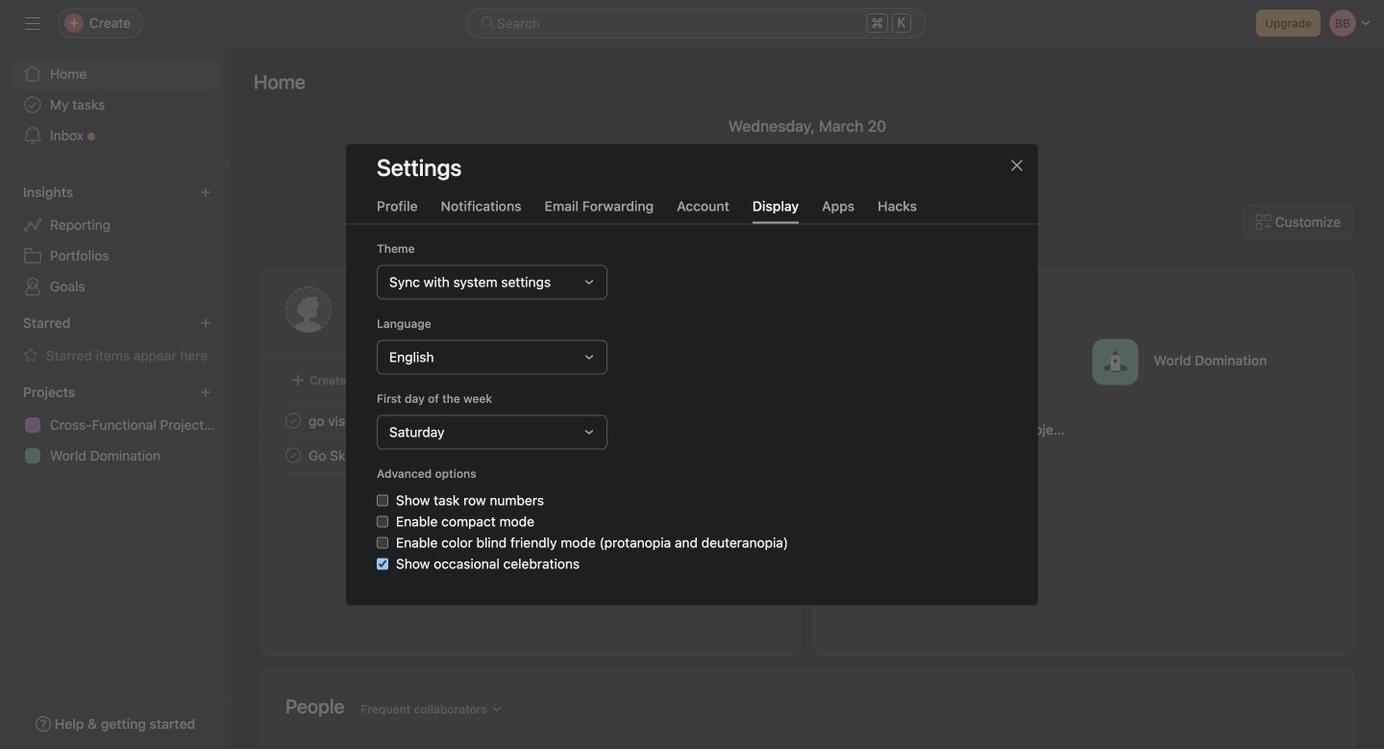 Task type: locate. For each thing, give the bounding box(es) containing it.
mark complete checkbox up mark complete image
[[282, 409, 305, 432]]

None checkbox
[[377, 495, 389, 506], [377, 516, 389, 527], [377, 537, 389, 548], [377, 558, 389, 570], [377, 495, 389, 506], [377, 516, 389, 527], [377, 537, 389, 548], [377, 558, 389, 570]]

add profile photo image
[[286, 287, 332, 333]]

insights element
[[0, 175, 231, 306]]

mark complete checkbox down mark complete icon
[[282, 444, 305, 467]]

starred element
[[0, 306, 231, 375]]

Mark complete checkbox
[[282, 409, 305, 432], [282, 444, 305, 467]]

close image
[[1010, 157, 1025, 173]]

mark complete image
[[282, 409, 305, 432]]

0 vertical spatial mark complete checkbox
[[282, 409, 305, 432]]

1 vertical spatial mark complete checkbox
[[282, 444, 305, 467]]

1 mark complete checkbox from the top
[[282, 409, 305, 432]]



Task type: describe. For each thing, give the bounding box(es) containing it.
global element
[[0, 47, 231, 163]]

hide sidebar image
[[25, 15, 40, 31]]

projects element
[[0, 375, 231, 475]]

rocket image
[[1105, 351, 1128, 374]]

mark complete image
[[282, 444, 305, 467]]

2 mark complete checkbox from the top
[[282, 444, 305, 467]]



Task type: vqa. For each thing, say whether or not it's contained in the screenshot.
Starred element
yes



